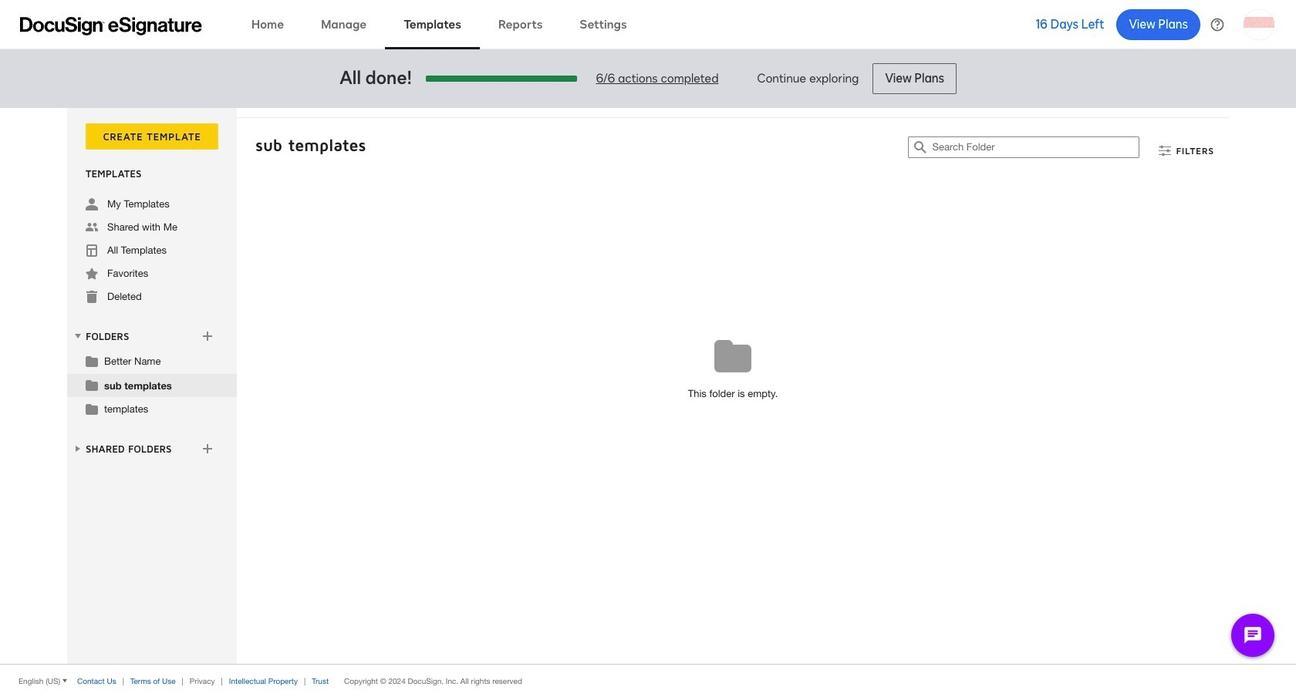 Task type: locate. For each thing, give the bounding box(es) containing it.
0 vertical spatial folder image
[[86, 379, 98, 391]]

your uploaded profile image image
[[1244, 9, 1275, 40]]

user image
[[86, 198, 98, 211]]

1 folder image from the top
[[86, 379, 98, 391]]

docusign esignature image
[[20, 17, 202, 35]]

folder image
[[86, 379, 98, 391], [86, 403, 98, 415]]

more info region
[[0, 664, 1296, 698]]

1 vertical spatial folder image
[[86, 403, 98, 415]]

secondary navigation region
[[67, 108, 1233, 664]]

2 folder image from the top
[[86, 403, 98, 415]]

view shared folders image
[[72, 443, 84, 455]]



Task type: describe. For each thing, give the bounding box(es) containing it.
view folders image
[[72, 330, 84, 343]]

Search Folder text field
[[933, 137, 1139, 157]]

star filled image
[[86, 268, 98, 280]]

trash image
[[86, 291, 98, 303]]

folder image
[[86, 355, 98, 367]]

templates image
[[86, 245, 98, 257]]

shared image
[[86, 221, 98, 234]]



Task type: vqa. For each thing, say whether or not it's contained in the screenshot.
DocuSign eSignature image
yes



